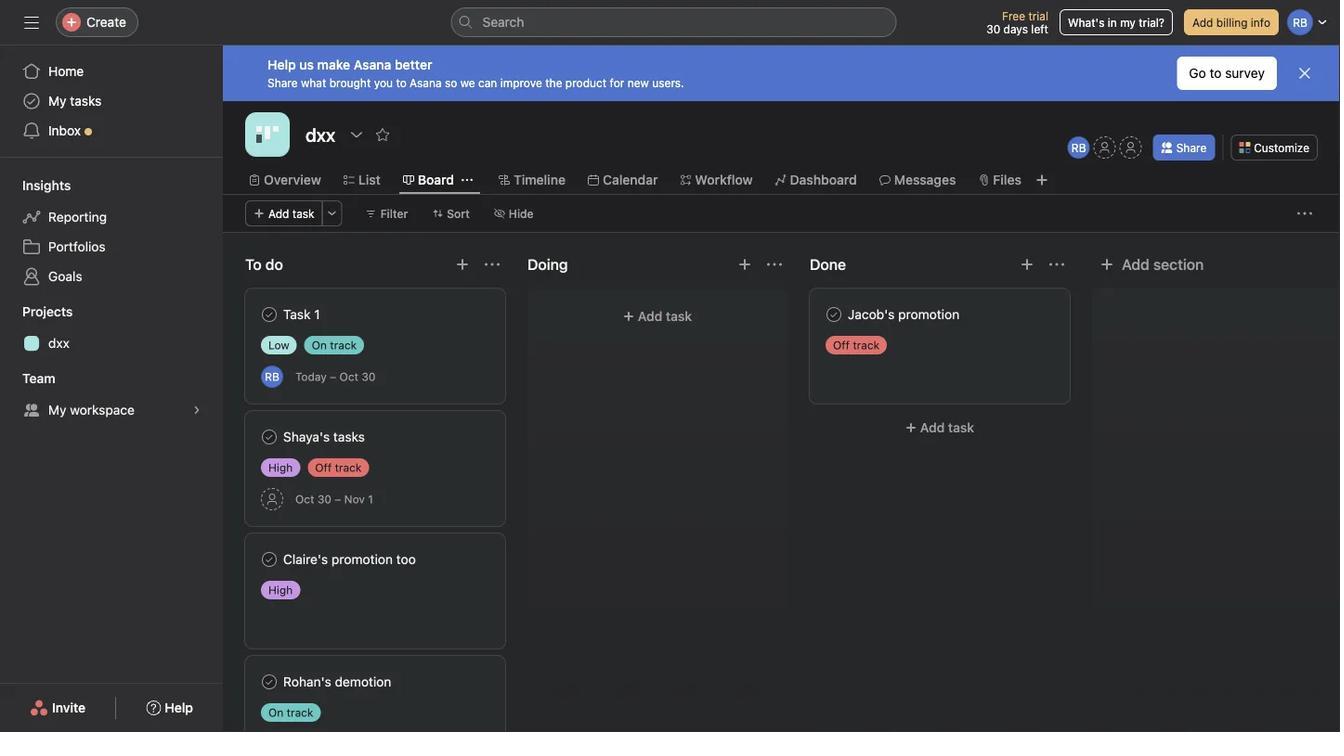 Task type: describe. For each thing, give the bounding box(es) containing it.
messages link
[[880, 170, 956, 190]]

1 vertical spatial 1
[[368, 493, 373, 506]]

hide sidebar image
[[24, 15, 39, 30]]

track for high
[[335, 462, 362, 475]]

team
[[22, 371, 55, 386]]

teams element
[[0, 362, 223, 429]]

jacob's
[[848, 307, 895, 322]]

shaya's tasks
[[283, 430, 365, 445]]

inbox link
[[11, 116, 212, 146]]

on track for rohan's demotion
[[268, 707, 313, 720]]

create
[[86, 14, 126, 30]]

see details, my workspace image
[[191, 405, 203, 416]]

1 vertical spatial 30
[[362, 371, 376, 384]]

reporting
[[48, 209, 107, 225]]

0 vertical spatial task
[[293, 207, 315, 220]]

in
[[1108, 16, 1117, 29]]

board
[[418, 172, 454, 188]]

claire's
[[283, 552, 328, 568]]

doing
[[528, 256, 568, 274]]

insights button
[[0, 177, 71, 195]]

off track for jacob's promotion
[[833, 339, 880, 352]]

list link
[[344, 170, 381, 190]]

completed checkbox for claire's
[[258, 549, 281, 571]]

track for jacob's promotion
[[853, 339, 880, 352]]

trial
[[1029, 9, 1049, 22]]

search list box
[[451, 7, 897, 37]]

0 horizontal spatial rb button
[[261, 366, 283, 388]]

dashboard
[[790, 172, 857, 188]]

demotion
[[335, 675, 391, 690]]

to do
[[245, 256, 283, 274]]

low
[[268, 339, 290, 352]]

share inside "button"
[[1177, 141, 1207, 154]]

asana
[[410, 76, 442, 89]]

board image
[[256, 124, 279, 146]]

search
[[483, 14, 524, 30]]

my for my workspace
[[48, 403, 66, 418]]

calendar
[[603, 172, 658, 188]]

add to starred image
[[376, 127, 390, 142]]

too
[[396, 552, 416, 568]]

workflow link
[[680, 170, 753, 190]]

more section actions image
[[767, 257, 782, 272]]

timeline link
[[499, 170, 566, 190]]

completed checkbox for task
[[258, 304, 281, 326]]

dashboard link
[[775, 170, 857, 190]]

trial?
[[1139, 16, 1165, 29]]

insights
[[22, 178, 71, 193]]

banner containing help us make asana better
[[223, 46, 1341, 101]]

off for high
[[315, 462, 332, 475]]

for
[[610, 76, 625, 89]]

billing
[[1217, 16, 1248, 29]]

my workspace
[[48, 403, 135, 418]]

so
[[445, 76, 457, 89]]

inbox
[[48, 123, 81, 138]]

completed checkbox for jacob's
[[823, 304, 845, 326]]

projects button
[[0, 303, 73, 321]]

global element
[[0, 46, 223, 157]]

more section actions image for done
[[1050, 257, 1065, 272]]

insights element
[[0, 169, 223, 295]]

projects
[[22, 304, 73, 320]]

task
[[283, 307, 311, 322]]

free trial 30 days left
[[987, 9, 1049, 35]]

off track for high
[[315, 462, 362, 475]]

1 horizontal spatial rb button
[[1068, 137, 1090, 159]]

section
[[1154, 256, 1204, 274]]

show options image
[[350, 127, 364, 142]]

filter button
[[357, 201, 416, 227]]

the
[[546, 76, 563, 89]]

completed image
[[258, 426, 281, 449]]

today
[[295, 371, 327, 384]]

completed image for rohan's demotion
[[258, 672, 281, 694]]

create button
[[56, 7, 138, 37]]

30 inside free trial 30 days left
[[987, 22, 1001, 35]]

promotion for jacob's
[[899, 307, 960, 322]]

1 vertical spatial rb
[[265, 371, 280, 384]]

my tasks link
[[11, 86, 212, 116]]

invite button
[[18, 692, 98, 726]]

1 horizontal spatial rb
[[1072, 141, 1087, 154]]

add task image for done
[[1020, 257, 1035, 272]]

rohan's demotion
[[283, 675, 391, 690]]

dxx link
[[11, 329, 212, 359]]

add billing info
[[1193, 16, 1271, 29]]

on for rohan's demotion
[[268, 707, 284, 720]]

add section button
[[1093, 248, 1212, 281]]

users.
[[652, 76, 684, 89]]

to inside button
[[1210, 65, 1222, 81]]

2 vertical spatial 30
[[318, 493, 332, 506]]

tasks for shaya's tasks
[[333, 430, 365, 445]]

files link
[[979, 170, 1022, 190]]

messages
[[894, 172, 956, 188]]

dxx
[[48, 336, 70, 351]]

workflow
[[695, 172, 753, 188]]

goals link
[[11, 262, 212, 292]]

go to survey button
[[1177, 57, 1277, 90]]

rohan's
[[283, 675, 331, 690]]

task 1
[[283, 307, 320, 322]]

workspace
[[70, 403, 135, 418]]

add task image for doing
[[738, 257, 752, 272]]

info
[[1251, 16, 1271, 29]]

0 vertical spatial –
[[330, 371, 336, 384]]

timeline
[[514, 172, 566, 188]]

nov
[[344, 493, 365, 506]]

0 horizontal spatial add task button
[[245, 201, 323, 227]]

claire's promotion too
[[283, 552, 416, 568]]

improve
[[500, 76, 542, 89]]



Task type: vqa. For each thing, say whether or not it's contained in the screenshot.
Show options image
yes



Task type: locate. For each thing, give the bounding box(es) containing it.
1 vertical spatial help
[[165, 701, 193, 716]]

1 horizontal spatial 30
[[362, 371, 376, 384]]

overview
[[264, 172, 321, 188]]

0 horizontal spatial tasks
[[70, 93, 102, 109]]

Completed checkbox
[[823, 304, 845, 326], [258, 426, 281, 449], [258, 672, 281, 694]]

free
[[1002, 9, 1026, 22]]

1 vertical spatial add task
[[638, 309, 692, 324]]

0 vertical spatial add task button
[[245, 201, 323, 227]]

tasks for my tasks
[[70, 93, 102, 109]]

2 vertical spatial completed checkbox
[[258, 672, 281, 694]]

add section
[[1122, 256, 1204, 274]]

survey
[[1226, 65, 1265, 81]]

2 horizontal spatial add task
[[921, 420, 975, 436]]

completed image for jacob's promotion
[[823, 304, 845, 326]]

1 more section actions image from the left
[[485, 257, 500, 272]]

Completed checkbox
[[258, 304, 281, 326], [258, 549, 281, 571]]

tasks down home
[[70, 93, 102, 109]]

1 add task image from the left
[[738, 257, 752, 272]]

to right "you"
[[396, 76, 407, 89]]

0 horizontal spatial oct
[[295, 493, 314, 506]]

completed image
[[258, 304, 281, 326], [823, 304, 845, 326], [258, 549, 281, 571], [258, 672, 281, 694]]

go to survey
[[1189, 65, 1265, 81]]

completed checkbox left rohan's
[[258, 672, 281, 694]]

home link
[[11, 57, 212, 86]]

on up today
[[312, 339, 327, 352]]

we
[[461, 76, 475, 89]]

add tab image
[[1035, 173, 1050, 188]]

tasks right shaya's at the bottom left
[[333, 430, 365, 445]]

1 my from the top
[[48, 93, 66, 109]]

track down jacob's
[[853, 339, 880, 352]]

help for help us make asana better share what brought you to asana so we can improve the product for new users.
[[268, 57, 296, 72]]

track for low
[[330, 339, 357, 352]]

share button
[[1154, 135, 1215, 161]]

help button
[[134, 692, 205, 726]]

more actions image left filter dropdown button
[[327, 208, 338, 219]]

0 horizontal spatial 30
[[318, 493, 332, 506]]

brought
[[329, 76, 371, 89]]

0 horizontal spatial to
[[396, 76, 407, 89]]

0 vertical spatial add task
[[268, 207, 315, 220]]

completed image for claire's promotion too
[[258, 549, 281, 571]]

new
[[628, 76, 649, 89]]

– left nov
[[335, 493, 341, 506]]

days
[[1004, 22, 1028, 35]]

hide button
[[486, 201, 542, 227]]

0 horizontal spatial help
[[165, 701, 193, 716]]

my tasks
[[48, 93, 102, 109]]

completed checkbox for rohan's
[[258, 672, 281, 694]]

share left the what
[[268, 76, 298, 89]]

completed checkbox left task
[[258, 304, 281, 326]]

0 vertical spatial off
[[833, 339, 850, 352]]

1 horizontal spatial more section actions image
[[1050, 257, 1065, 272]]

on track for low
[[312, 339, 357, 352]]

make
[[317, 57, 350, 72]]

1
[[314, 307, 320, 322], [368, 493, 373, 506]]

0 vertical spatial on
[[312, 339, 327, 352]]

30 right today
[[362, 371, 376, 384]]

0 vertical spatial help
[[268, 57, 296, 72]]

add task image
[[738, 257, 752, 272], [1020, 257, 1035, 272]]

completed checkbox for shaya's
[[258, 426, 281, 449]]

calendar link
[[588, 170, 658, 190]]

board link
[[403, 170, 454, 190]]

1 vertical spatial on
[[268, 707, 284, 720]]

rb
[[1072, 141, 1087, 154], [265, 371, 280, 384]]

– right today
[[330, 371, 336, 384]]

0 vertical spatial rb
[[1072, 141, 1087, 154]]

1 vertical spatial add task button
[[539, 300, 777, 334]]

1 vertical spatial off track
[[315, 462, 362, 475]]

more section actions image for to do
[[485, 257, 500, 272]]

home
[[48, 64, 84, 79]]

1 horizontal spatial task
[[666, 309, 692, 324]]

promotion for claire's
[[332, 552, 393, 568]]

0 vertical spatial my
[[48, 93, 66, 109]]

1 high from the top
[[268, 462, 293, 475]]

to inside help us make asana better share what brought you to asana so we can improve the product for new users.
[[396, 76, 407, 89]]

overview link
[[249, 170, 321, 190]]

1 horizontal spatial oct
[[340, 371, 359, 384]]

hide
[[509, 207, 534, 220]]

2 vertical spatial add task button
[[810, 412, 1070, 445]]

can
[[478, 76, 497, 89]]

0 vertical spatial high
[[268, 462, 293, 475]]

0 horizontal spatial task
[[293, 207, 315, 220]]

1 horizontal spatial share
[[1177, 141, 1207, 154]]

2 vertical spatial task
[[949, 420, 975, 436]]

files
[[993, 172, 1022, 188]]

track for rohan's demotion
[[287, 707, 313, 720]]

1 horizontal spatial promotion
[[899, 307, 960, 322]]

0 horizontal spatial more section actions image
[[485, 257, 500, 272]]

what's in my trial?
[[1068, 16, 1165, 29]]

1 horizontal spatial to
[[1210, 65, 1222, 81]]

banner
[[223, 46, 1341, 101]]

product
[[566, 76, 607, 89]]

help inside help us make asana better share what brought you to asana so we can improve the product for new users.
[[268, 57, 296, 72]]

0 vertical spatial tasks
[[70, 93, 102, 109]]

0 horizontal spatial rb
[[265, 371, 280, 384]]

share inside help us make asana better share what brought you to asana so we can improve the product for new users.
[[268, 76, 298, 89]]

promotion left too
[[332, 552, 393, 568]]

dismiss image
[[1298, 66, 1313, 81]]

tasks
[[70, 93, 102, 109], [333, 430, 365, 445]]

high down claire's
[[268, 584, 293, 597]]

2 completed checkbox from the top
[[258, 549, 281, 571]]

promotion
[[899, 307, 960, 322], [332, 552, 393, 568]]

invite
[[52, 701, 86, 716]]

0 vertical spatial 1
[[314, 307, 320, 322]]

completed checkbox left claire's
[[258, 549, 281, 571]]

2 horizontal spatial add task button
[[810, 412, 1070, 445]]

1 vertical spatial on track
[[268, 707, 313, 720]]

oct
[[340, 371, 359, 384], [295, 493, 314, 506]]

off down shaya's tasks
[[315, 462, 332, 475]]

1 vertical spatial completed checkbox
[[258, 426, 281, 449]]

more actions image
[[1298, 206, 1313, 221], [327, 208, 338, 219]]

1 vertical spatial rb button
[[261, 366, 283, 388]]

portfolios
[[48, 239, 106, 255]]

sort
[[447, 207, 470, 220]]

to right "go"
[[1210, 65, 1222, 81]]

team button
[[0, 370, 55, 388]]

0 vertical spatial completed checkbox
[[258, 304, 281, 326]]

my
[[1121, 16, 1136, 29]]

more section actions image
[[485, 257, 500, 272], [1050, 257, 1065, 272]]

completed image left jacob's
[[823, 304, 845, 326]]

asana better
[[354, 57, 432, 72]]

high down completed icon in the bottom of the page
[[268, 462, 293, 475]]

on track up today – oct 30
[[312, 339, 357, 352]]

1 vertical spatial completed checkbox
[[258, 549, 281, 571]]

1 vertical spatial oct
[[295, 493, 314, 506]]

tab actions image
[[462, 175, 473, 186]]

off for jacob's promotion
[[833, 339, 850, 352]]

0 horizontal spatial on
[[268, 707, 284, 720]]

tasks inside global element
[[70, 93, 102, 109]]

2 high from the top
[[268, 584, 293, 597]]

30 left days
[[987, 22, 1001, 35]]

0 vertical spatial promotion
[[899, 307, 960, 322]]

oct 30 – nov 1
[[295, 493, 373, 506]]

2 more section actions image from the left
[[1050, 257, 1065, 272]]

–
[[330, 371, 336, 384], [335, 493, 341, 506]]

add task image down add tab image
[[1020, 257, 1035, 272]]

my
[[48, 93, 66, 109], [48, 403, 66, 418]]

0 vertical spatial on track
[[312, 339, 357, 352]]

0 horizontal spatial more actions image
[[327, 208, 338, 219]]

help for help
[[165, 701, 193, 716]]

my up inbox
[[48, 93, 66, 109]]

1 horizontal spatial add task
[[638, 309, 692, 324]]

2 horizontal spatial 30
[[987, 22, 1001, 35]]

1 horizontal spatial more actions image
[[1298, 206, 1313, 221]]

0 vertical spatial completed checkbox
[[823, 304, 845, 326]]

oct left nov
[[295, 493, 314, 506]]

on down rohan's
[[268, 707, 284, 720]]

1 horizontal spatial on
[[312, 339, 327, 352]]

30 left nov
[[318, 493, 332, 506]]

oct right today
[[340, 371, 359, 384]]

0 horizontal spatial off track
[[315, 462, 362, 475]]

reporting link
[[11, 203, 212, 232]]

share down "go"
[[1177, 141, 1207, 154]]

list
[[358, 172, 381, 188]]

2 vertical spatial add task
[[921, 420, 975, 436]]

my inside "link"
[[48, 403, 66, 418]]

1 horizontal spatial tasks
[[333, 430, 365, 445]]

0 vertical spatial off track
[[833, 339, 880, 352]]

add task image
[[455, 257, 470, 272]]

promotion right jacob's
[[899, 307, 960, 322]]

on for low
[[312, 339, 327, 352]]

track down rohan's
[[287, 707, 313, 720]]

0 horizontal spatial 1
[[314, 307, 320, 322]]

to
[[1210, 65, 1222, 81], [396, 76, 407, 89]]

off
[[833, 339, 850, 352], [315, 462, 332, 475]]

help us make asana better share what brought you to asana so we can improve the product for new users.
[[268, 57, 684, 89]]

None text field
[[301, 118, 340, 151]]

track
[[330, 339, 357, 352], [853, 339, 880, 352], [335, 462, 362, 475], [287, 707, 313, 720]]

1 horizontal spatial off
[[833, 339, 850, 352]]

my down team
[[48, 403, 66, 418]]

1 vertical spatial my
[[48, 403, 66, 418]]

my workspace link
[[11, 396, 212, 425]]

what's in my trial? button
[[1060, 9, 1173, 35]]

track up today – oct 30
[[330, 339, 357, 352]]

left
[[1032, 22, 1049, 35]]

sort button
[[424, 201, 478, 227]]

0 horizontal spatial add task
[[268, 207, 315, 220]]

0 vertical spatial 30
[[987, 22, 1001, 35]]

jacob's promotion
[[848, 307, 960, 322]]

goals
[[48, 269, 82, 284]]

completed checkbox left jacob's
[[823, 304, 845, 326]]

1 vertical spatial task
[[666, 309, 692, 324]]

2 my from the top
[[48, 403, 66, 418]]

add billing info button
[[1184, 9, 1279, 35]]

0 horizontal spatial off
[[315, 462, 332, 475]]

on track
[[312, 339, 357, 352], [268, 707, 313, 720]]

1 right task
[[314, 307, 320, 322]]

shaya's
[[283, 430, 330, 445]]

help inside help dropdown button
[[165, 701, 193, 716]]

1 vertical spatial off
[[315, 462, 332, 475]]

1 horizontal spatial add task image
[[1020, 257, 1035, 272]]

1 horizontal spatial 1
[[368, 493, 373, 506]]

0 vertical spatial oct
[[340, 371, 359, 384]]

1 completed checkbox from the top
[[258, 304, 281, 326]]

completed image for task 1
[[258, 304, 281, 326]]

completed checkbox left shaya's at the bottom left
[[258, 426, 281, 449]]

0 horizontal spatial share
[[268, 76, 298, 89]]

completed image left claire's
[[258, 549, 281, 571]]

1 vertical spatial share
[[1177, 141, 1207, 154]]

2 add task image from the left
[[1020, 257, 1035, 272]]

0 vertical spatial rb button
[[1068, 137, 1090, 159]]

0 horizontal spatial add task image
[[738, 257, 752, 272]]

30
[[987, 22, 1001, 35], [362, 371, 376, 384], [318, 493, 332, 506]]

1 horizontal spatial off track
[[833, 339, 880, 352]]

2 horizontal spatial task
[[949, 420, 975, 436]]

what
[[301, 76, 326, 89]]

share
[[268, 76, 298, 89], [1177, 141, 1207, 154]]

completed image left rohan's
[[258, 672, 281, 694]]

projects element
[[0, 295, 223, 362]]

done
[[810, 256, 846, 274]]

my for my tasks
[[48, 93, 66, 109]]

what's
[[1068, 16, 1105, 29]]

1 vertical spatial tasks
[[333, 430, 365, 445]]

1 vertical spatial promotion
[[332, 552, 393, 568]]

completed image left task
[[258, 304, 281, 326]]

track up nov
[[335, 462, 362, 475]]

more actions image down customize in the right top of the page
[[1298, 206, 1313, 221]]

on track down rohan's
[[268, 707, 313, 720]]

1 horizontal spatial add task button
[[539, 300, 777, 334]]

1 horizontal spatial help
[[268, 57, 296, 72]]

0 horizontal spatial promotion
[[332, 552, 393, 568]]

1 right nov
[[368, 493, 373, 506]]

high
[[268, 462, 293, 475], [268, 584, 293, 597]]

0 vertical spatial share
[[268, 76, 298, 89]]

off track up oct 30 – nov 1 in the left bottom of the page
[[315, 462, 362, 475]]

customize
[[1254, 141, 1310, 154]]

my inside global element
[[48, 93, 66, 109]]

add task image left more section actions image
[[738, 257, 752, 272]]

off down jacob's
[[833, 339, 850, 352]]

off track down jacob's
[[833, 339, 880, 352]]

filter
[[381, 207, 408, 220]]

1 vertical spatial high
[[268, 584, 293, 597]]

1 vertical spatial –
[[335, 493, 341, 506]]

you
[[374, 76, 393, 89]]



